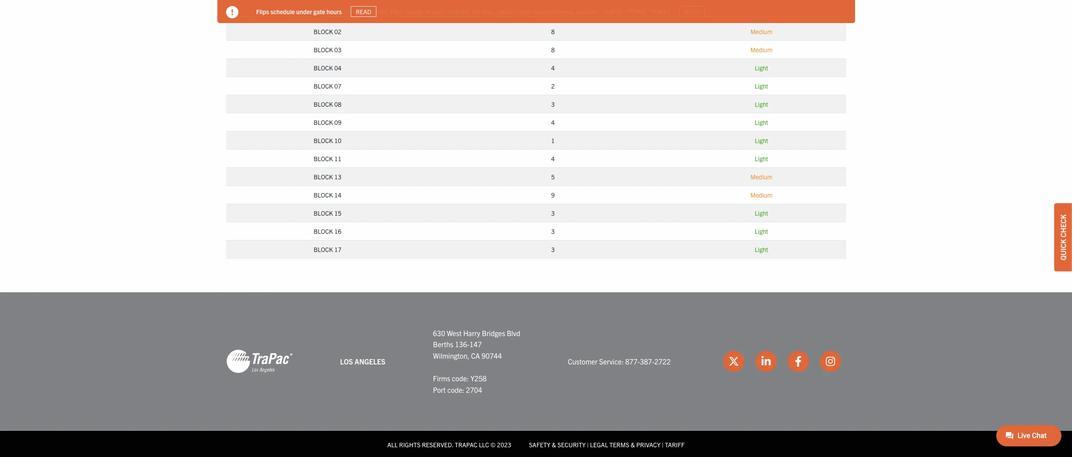 Task type: vqa. For each thing, say whether or not it's contained in the screenshot.
In/Load to the right
no



Task type: describe. For each thing, give the bounding box(es) containing it.
1 / from the left
[[624, 7, 626, 15]]

4 for block 01
[[552, 9, 555, 17]]

terms
[[610, 441, 630, 449]]

2 & from the left
[[631, 441, 635, 449]]

13
[[335, 173, 342, 181]]

4 for block 11
[[552, 154, 555, 162]]

pop20
[[603, 7, 623, 15]]

3 for block 16
[[552, 227, 555, 235]]

all rights reserved. trapac llc © 2023
[[388, 441, 512, 449]]

service:
[[599, 357, 624, 366]]

2
[[552, 82, 555, 90]]

customer service: 877-387-2722
[[568, 357, 671, 366]]

147
[[470, 340, 482, 349]]

pool
[[390, 7, 402, 15]]

read link for pool chassis with a single transaction  do not drop pool chassis in yard -  exit with the pool chassis under relative release number -  pop20 / pop40 / pop45
[[679, 6, 705, 17]]

drop
[[376, 7, 389, 15]]

0 vertical spatial code:
[[452, 374, 469, 383]]

single
[[308, 7, 324, 15]]

flips schedule under gate hours
[[256, 7, 342, 15]]

block 13
[[314, 173, 342, 181]]

quick check
[[1059, 215, 1068, 260]]

medium for block 13
[[751, 173, 773, 181]]

light for block 15
[[755, 209, 769, 217]]

number
[[576, 7, 597, 15]]

1
[[552, 136, 555, 144]]

2704
[[466, 385, 482, 394]]

block for block 07
[[314, 82, 333, 90]]

block 09
[[314, 118, 342, 126]]

y258
[[471, 374, 487, 383]]

4 for block 09
[[552, 118, 555, 126]]

quick check link
[[1055, 203, 1073, 272]]

block for block 13
[[314, 173, 333, 181]]

los angeles image
[[226, 349, 293, 374]]

block for block 16
[[314, 227, 333, 235]]

2722
[[655, 357, 671, 366]]

bridges
[[482, 329, 505, 337]]

pop40
[[627, 7, 647, 15]]

10
[[335, 136, 342, 144]]

pop45
[[651, 7, 671, 15]]

quick
[[1059, 239, 1068, 260]]

block for block 15
[[314, 209, 333, 217]]

in
[[425, 7, 430, 15]]

safety & security | legal terms & privacy | tariff
[[529, 441, 685, 449]]

light for block 09
[[755, 118, 769, 126]]

safety
[[529, 441, 551, 449]]

17
[[335, 245, 342, 253]]

16
[[335, 227, 342, 235]]

1 chassis from the left
[[269, 7, 289, 15]]

trapac
[[455, 441, 478, 449]]

block 15
[[314, 209, 342, 217]]

136-
[[455, 340, 470, 349]]

angeles
[[355, 357, 386, 366]]

9
[[552, 191, 555, 199]]

11
[[335, 154, 342, 162]]

yard
[[431, 7, 443, 15]]

block for block 09
[[314, 118, 333, 126]]

2 pool from the left
[[482, 7, 494, 15]]

630 west harry bridges blvd berths 136-147 wilmington, ca 90744
[[433, 329, 521, 360]]

3 for block 08
[[552, 100, 555, 108]]

1 with from the left
[[291, 7, 302, 15]]

reserved.
[[422, 441, 454, 449]]

medium for block 03
[[751, 45, 773, 53]]

1 & from the left
[[552, 441, 556, 449]]

ca
[[471, 351, 480, 360]]

tariff
[[665, 441, 685, 449]]

block for block 04
[[314, 64, 333, 72]]

8 for block 03
[[552, 45, 555, 53]]

07
[[335, 82, 342, 90]]

legal terms & privacy link
[[590, 441, 661, 449]]

2023
[[497, 441, 512, 449]]

do
[[357, 7, 364, 15]]

block 08
[[314, 100, 342, 108]]

exit
[[448, 7, 458, 15]]

5
[[552, 173, 555, 181]]

light for block 04
[[755, 64, 769, 72]]

footer containing 630 west harry bridges blvd
[[0, 292, 1073, 457]]

04
[[335, 64, 342, 72]]

safety & security link
[[529, 441, 586, 449]]

block for block 10
[[314, 136, 333, 144]]

the
[[472, 7, 481, 15]]

gate
[[314, 7, 325, 15]]

1 vertical spatial code:
[[448, 385, 465, 394]]

read for flips schedule under gate hours
[[356, 8, 372, 16]]

los angeles
[[340, 357, 386, 366]]

tariff link
[[665, 441, 685, 449]]

los
[[340, 357, 353, 366]]

block 17
[[314, 245, 342, 253]]

relative
[[534, 7, 554, 15]]

2 chassis from the left
[[403, 7, 423, 15]]

light for block 08
[[755, 100, 769, 108]]

block for block 03
[[314, 45, 333, 53]]

08
[[335, 100, 342, 108]]

wilmington,
[[433, 351, 470, 360]]

transaction
[[325, 7, 356, 15]]

1 - from the left
[[444, 7, 446, 15]]



Task type: locate. For each thing, give the bounding box(es) containing it.
all
[[388, 441, 398, 449]]

3 chassis from the left
[[495, 7, 515, 15]]

block left 07
[[314, 82, 333, 90]]

4 3 from the top
[[552, 245, 555, 253]]

2 - from the left
[[599, 7, 601, 15]]

block for block 11
[[314, 154, 333, 162]]

1 block from the top
[[314, 9, 333, 17]]

read link for flips schedule under gate hours
[[351, 6, 377, 17]]

09
[[335, 118, 342, 126]]

firms code:  y258 port code:  2704
[[433, 374, 487, 394]]

footer
[[0, 292, 1073, 457]]

read left "drop"
[[356, 8, 372, 16]]

14 block from the top
[[314, 245, 333, 253]]

5 light from the top
[[755, 136, 769, 144]]

chassis right flips
[[269, 7, 289, 15]]

0 horizontal spatial /
[[624, 7, 626, 15]]

light
[[755, 64, 769, 72], [755, 82, 769, 90], [755, 100, 769, 108], [755, 118, 769, 126], [755, 136, 769, 144], [755, 154, 769, 162], [755, 209, 769, 217], [755, 227, 769, 235], [755, 245, 769, 253]]

read right pop45
[[685, 8, 700, 16]]

4 up 2
[[552, 64, 555, 72]]

block left 02
[[314, 27, 333, 35]]

2 3 from the top
[[552, 209, 555, 217]]

0 horizontal spatial under
[[296, 7, 312, 15]]

llc
[[479, 441, 489, 449]]

harry
[[464, 329, 481, 337]]

1 light from the top
[[755, 64, 769, 72]]

0 horizontal spatial chassis
[[269, 7, 289, 15]]

5 block from the top
[[314, 82, 333, 90]]

schedule
[[271, 7, 295, 15]]

3 3 from the top
[[552, 227, 555, 235]]

- right number
[[599, 7, 601, 15]]

pool chassis with a single transaction  do not drop pool chassis in yard -  exit with the pool chassis under relative release number -  pop20 / pop40 / pop45
[[256, 7, 671, 15]]

2 read from the left
[[685, 8, 700, 16]]

1 | from the left
[[587, 441, 589, 449]]

block left 10 in the top of the page
[[314, 136, 333, 144]]

1 8 from the top
[[552, 27, 555, 35]]

not
[[366, 7, 375, 15]]

1 horizontal spatial /
[[648, 7, 650, 15]]

block for block 08
[[314, 100, 333, 108]]

8 up 2
[[552, 45, 555, 53]]

block left 11
[[314, 154, 333, 162]]

/ left pop45
[[648, 7, 650, 15]]

medium for block 14
[[751, 191, 773, 199]]

9 block from the top
[[314, 154, 333, 162]]

2 | from the left
[[662, 441, 664, 449]]

chassis left in
[[403, 7, 423, 15]]

2 light from the top
[[755, 82, 769, 90]]

medium for block 02
[[751, 27, 773, 35]]

release
[[555, 7, 575, 15]]

blvd
[[507, 329, 521, 337]]

light for block 16
[[755, 227, 769, 235]]

under left gate
[[296, 7, 312, 15]]

4 up the "1"
[[552, 118, 555, 126]]

4 for block 04
[[552, 64, 555, 72]]

6 light from the top
[[755, 154, 769, 162]]

2 block from the top
[[314, 27, 333, 35]]

0 horizontal spatial with
[[291, 7, 302, 15]]

block for block 02
[[314, 27, 333, 35]]

8 for block 02
[[552, 27, 555, 35]]

pool right the
[[482, 7, 494, 15]]

0 vertical spatial 8
[[552, 27, 555, 35]]

| left legal
[[587, 441, 589, 449]]

1 3 from the top
[[552, 100, 555, 108]]

under left relative
[[517, 7, 532, 15]]

&
[[552, 441, 556, 449], [631, 441, 635, 449]]

3 for block 17
[[552, 245, 555, 253]]

pool
[[256, 7, 268, 15], [482, 7, 494, 15]]

with left 'a'
[[291, 7, 302, 15]]

6 block from the top
[[314, 100, 333, 108]]

block left 14
[[314, 191, 333, 199]]

& right safety
[[552, 441, 556, 449]]

03
[[335, 45, 342, 53]]

west
[[447, 329, 462, 337]]

block left 01
[[314, 9, 333, 17]]

block 07
[[314, 82, 342, 90]]

1 horizontal spatial &
[[631, 441, 635, 449]]

check
[[1059, 215, 1068, 238]]

3 for block 15
[[552, 209, 555, 217]]

| left tariff link
[[662, 441, 664, 449]]

block left 08
[[314, 100, 333, 108]]

©
[[491, 441, 496, 449]]

4 left release
[[552, 9, 555, 17]]

2 horizontal spatial chassis
[[495, 7, 515, 15]]

privacy
[[637, 441, 661, 449]]

13 block from the top
[[314, 227, 333, 235]]

block left 15
[[314, 209, 333, 217]]

-
[[444, 7, 446, 15], [599, 7, 601, 15]]

read link
[[351, 6, 377, 17], [679, 6, 705, 17]]

10 block from the top
[[314, 173, 333, 181]]

block left 16
[[314, 227, 333, 235]]

legal
[[590, 441, 608, 449]]

block 03
[[314, 45, 342, 53]]

1 vertical spatial 8
[[552, 45, 555, 53]]

read link right pop45
[[679, 6, 705, 17]]

1 horizontal spatial under
[[517, 7, 532, 15]]

read
[[356, 8, 372, 16], [685, 8, 700, 16]]

1 horizontal spatial with
[[459, 7, 471, 15]]

1 pool from the left
[[256, 7, 268, 15]]

1 medium from the top
[[751, 27, 773, 35]]

/
[[624, 7, 626, 15], [648, 7, 650, 15]]

14
[[335, 191, 342, 199]]

4 medium from the top
[[751, 191, 773, 199]]

|
[[587, 441, 589, 449], [662, 441, 664, 449]]

firms
[[433, 374, 450, 383]]

2 4 from the top
[[552, 64, 555, 72]]

2 8 from the top
[[552, 45, 555, 53]]

2 medium from the top
[[751, 45, 773, 53]]

90744
[[482, 351, 502, 360]]

- left exit
[[444, 7, 446, 15]]

15
[[335, 209, 342, 217]]

read link right 01
[[351, 6, 377, 17]]

1 horizontal spatial |
[[662, 441, 664, 449]]

a
[[304, 7, 307, 15]]

block left 04 at the left top
[[314, 64, 333, 72]]

block for block 17
[[314, 245, 333, 253]]

2 with from the left
[[459, 7, 471, 15]]

12 block from the top
[[314, 209, 333, 217]]

1 horizontal spatial read
[[685, 8, 700, 16]]

pool left schedule
[[256, 7, 268, 15]]

0 horizontal spatial read
[[356, 8, 372, 16]]

1 horizontal spatial pool
[[482, 7, 494, 15]]

7 block from the top
[[314, 118, 333, 126]]

security
[[558, 441, 586, 449]]

read for pool chassis with a single transaction  do not drop pool chassis in yard -  exit with the pool chassis under relative release number -  pop20 / pop40 / pop45
[[685, 8, 700, 16]]

9 light from the top
[[755, 245, 769, 253]]

block left the 17 at the bottom
[[314, 245, 333, 253]]

solid image
[[226, 6, 239, 19]]

11 block from the top
[[314, 191, 333, 199]]

block 16
[[314, 227, 342, 235]]

block 14
[[314, 191, 342, 199]]

port
[[433, 385, 446, 394]]

chassis right the
[[495, 7, 515, 15]]

1 horizontal spatial chassis
[[403, 7, 423, 15]]

4
[[552, 9, 555, 17], [552, 64, 555, 72], [552, 118, 555, 126], [552, 154, 555, 162]]

& right terms
[[631, 441, 635, 449]]

chassis
[[269, 7, 289, 15], [403, 7, 423, 15], [495, 7, 515, 15]]

1 under from the left
[[296, 7, 312, 15]]

1 horizontal spatial read link
[[679, 6, 705, 17]]

4 block from the top
[[314, 64, 333, 72]]

rights
[[399, 441, 421, 449]]

code: right port
[[448, 385, 465, 394]]

3 4 from the top
[[552, 118, 555, 126]]

block 11
[[314, 154, 342, 162]]

with left the
[[459, 7, 471, 15]]

387-
[[640, 357, 655, 366]]

1 read from the left
[[356, 8, 372, 16]]

4 down the "1"
[[552, 154, 555, 162]]

4 4 from the top
[[552, 154, 555, 162]]

code:
[[452, 374, 469, 383], [448, 385, 465, 394]]

light for block 17
[[755, 245, 769, 253]]

2 read link from the left
[[679, 6, 705, 17]]

1 read link from the left
[[351, 6, 377, 17]]

block
[[314, 9, 333, 17], [314, 27, 333, 35], [314, 45, 333, 53], [314, 64, 333, 72], [314, 82, 333, 90], [314, 100, 333, 108], [314, 118, 333, 126], [314, 136, 333, 144], [314, 154, 333, 162], [314, 173, 333, 181], [314, 191, 333, 199], [314, 209, 333, 217], [314, 227, 333, 235], [314, 245, 333, 253]]

2 / from the left
[[648, 7, 650, 15]]

2 under from the left
[[517, 7, 532, 15]]

8 light from the top
[[755, 227, 769, 235]]

3 medium from the top
[[751, 173, 773, 181]]

light for block 10
[[755, 136, 769, 144]]

medium
[[751, 27, 773, 35], [751, 45, 773, 53], [751, 173, 773, 181], [751, 191, 773, 199]]

block left 13
[[314, 173, 333, 181]]

customer
[[568, 357, 598, 366]]

7 light from the top
[[755, 209, 769, 217]]

block 04
[[314, 64, 342, 72]]

light for block 11
[[755, 154, 769, 162]]

1 4 from the top
[[552, 9, 555, 17]]

hours
[[327, 7, 342, 15]]

block 02
[[314, 27, 342, 35]]

code: up '2704'
[[452, 374, 469, 383]]

/ left pop40
[[624, 7, 626, 15]]

block for block 14
[[314, 191, 333, 199]]

0 horizontal spatial &
[[552, 441, 556, 449]]

1 horizontal spatial -
[[599, 7, 601, 15]]

0 horizontal spatial read link
[[351, 6, 377, 17]]

4 light from the top
[[755, 118, 769, 126]]

8 block from the top
[[314, 136, 333, 144]]

877-
[[626, 357, 640, 366]]

flips
[[256, 7, 269, 15]]

with
[[291, 7, 302, 15], [459, 7, 471, 15]]

under
[[296, 7, 312, 15], [517, 7, 532, 15]]

3 block from the top
[[314, 45, 333, 53]]

0 horizontal spatial pool
[[256, 7, 268, 15]]

block left 03
[[314, 45, 333, 53]]

8 down relative
[[552, 27, 555, 35]]

block 01
[[314, 9, 342, 17]]

01
[[335, 9, 342, 17]]

block for block 01
[[314, 9, 333, 17]]

light for block 07
[[755, 82, 769, 90]]

berths
[[433, 340, 454, 349]]

block left 09
[[314, 118, 333, 126]]

0 horizontal spatial |
[[587, 441, 589, 449]]

block 10
[[314, 136, 342, 144]]

0 horizontal spatial -
[[444, 7, 446, 15]]

3 light from the top
[[755, 100, 769, 108]]



